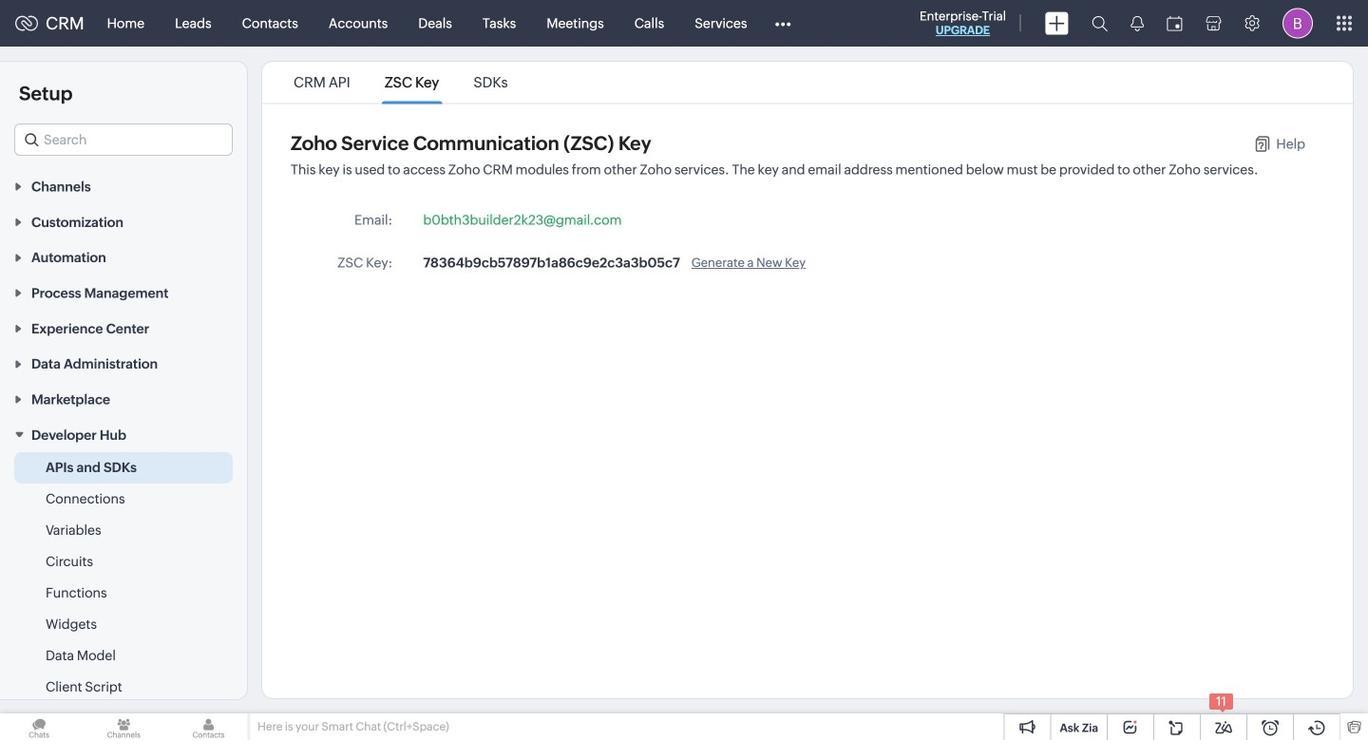 Task type: vqa. For each thing, say whether or not it's contained in the screenshot.
Profile image
yes



Task type: locate. For each thing, give the bounding box(es) containing it.
signals element
[[1120, 0, 1156, 47]]

create menu image
[[1046, 12, 1069, 35]]

contacts image
[[170, 714, 248, 741]]

profile image
[[1283, 8, 1314, 38]]

channels image
[[85, 714, 163, 741]]

region
[[0, 452, 247, 703]]

None field
[[14, 124, 233, 156]]

signals image
[[1131, 15, 1145, 31]]

chats image
[[0, 714, 78, 741]]

calendar image
[[1167, 16, 1183, 31]]

Other Modules field
[[763, 8, 804, 38]]

list
[[277, 62, 525, 103]]

logo image
[[15, 16, 38, 31]]



Task type: describe. For each thing, give the bounding box(es) containing it.
search element
[[1081, 0, 1120, 47]]

profile element
[[1272, 0, 1325, 46]]

search image
[[1092, 15, 1108, 31]]

Search text field
[[15, 125, 232, 155]]

create menu element
[[1034, 0, 1081, 46]]



